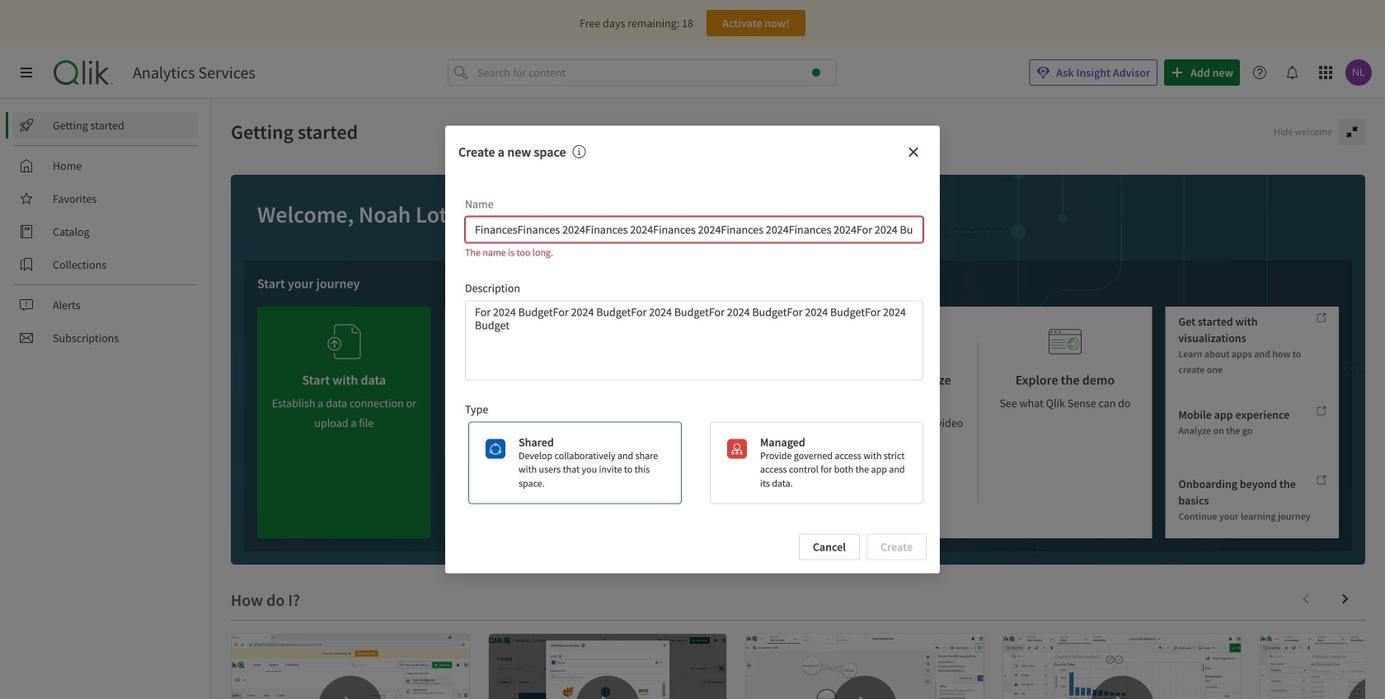 Task type: locate. For each thing, give the bounding box(es) containing it.
None text field
[[465, 300, 923, 380]]

explore the demo image
[[1049, 320, 1082, 364]]

option group
[[462, 422, 923, 504]]

invite users image
[[515, 313, 547, 357]]

None text field
[[465, 216, 923, 243]]

main content
[[211, 99, 1385, 699]]

close sidebar menu image
[[20, 66, 33, 79]]

dialog
[[445, 126, 940, 574]]

hide welcome image
[[1346, 125, 1359, 139]]



Task type: describe. For each thing, give the bounding box(es) containing it.
home badge image
[[812, 68, 820, 77]]

analyze sample data image
[[701, 320, 734, 364]]

navigation pane element
[[0, 106, 210, 358]]

analytics services element
[[133, 63, 255, 82]]

close image
[[907, 145, 920, 159]]



Task type: vqa. For each thing, say whether or not it's contained in the screenshot.
dialog
yes



